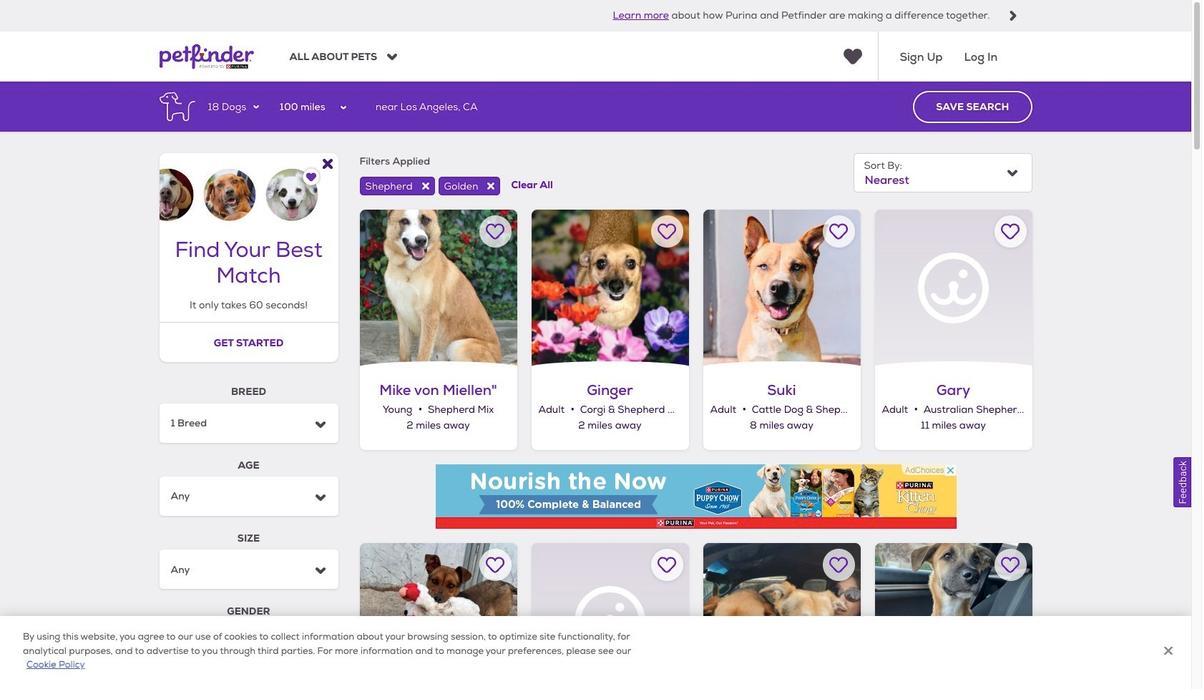 Task type: vqa. For each thing, say whether or not it's contained in the screenshot.
favorite clay Image on the bottom of the page
no



Task type: describe. For each thing, give the bounding box(es) containing it.
mike von miellen", adoptable dog, young male shepherd mix, 2 miles away. image
[[360, 210, 517, 367]]

tango & cash, adoptable dog, young male labrador retriever & shepherd mix, 15 miles away. image
[[704, 543, 861, 690]]

pixie, adoptable dog, young female shepherd & pointer mix, 14 miles away. image
[[360, 543, 517, 690]]

privacy alert dialog
[[0, 617, 1192, 690]]

potential dog matches image
[[159, 154, 338, 221]]

suki, adoptable dog, adult female cattle dog & shepherd mix, 8 miles away. image
[[704, 210, 861, 367]]

chloe & sally cloud sisters, adoptable dog, young female labrador retriever & shepherd mix, 15 miles away. image
[[532, 543, 689, 690]]

mozart, adoptable dog, puppy male pit bull terrier & shepherd mix, 16 miles away. image
[[875, 543, 1033, 690]]



Task type: locate. For each thing, give the bounding box(es) containing it.
main content
[[0, 82, 1192, 690]]

ginger, adoptable dog, adult female corgi & shepherd mix, 2 miles away. image
[[532, 210, 689, 367]]

petfinder home image
[[159, 32, 254, 82]]

advertisement element
[[436, 464, 957, 529]]



